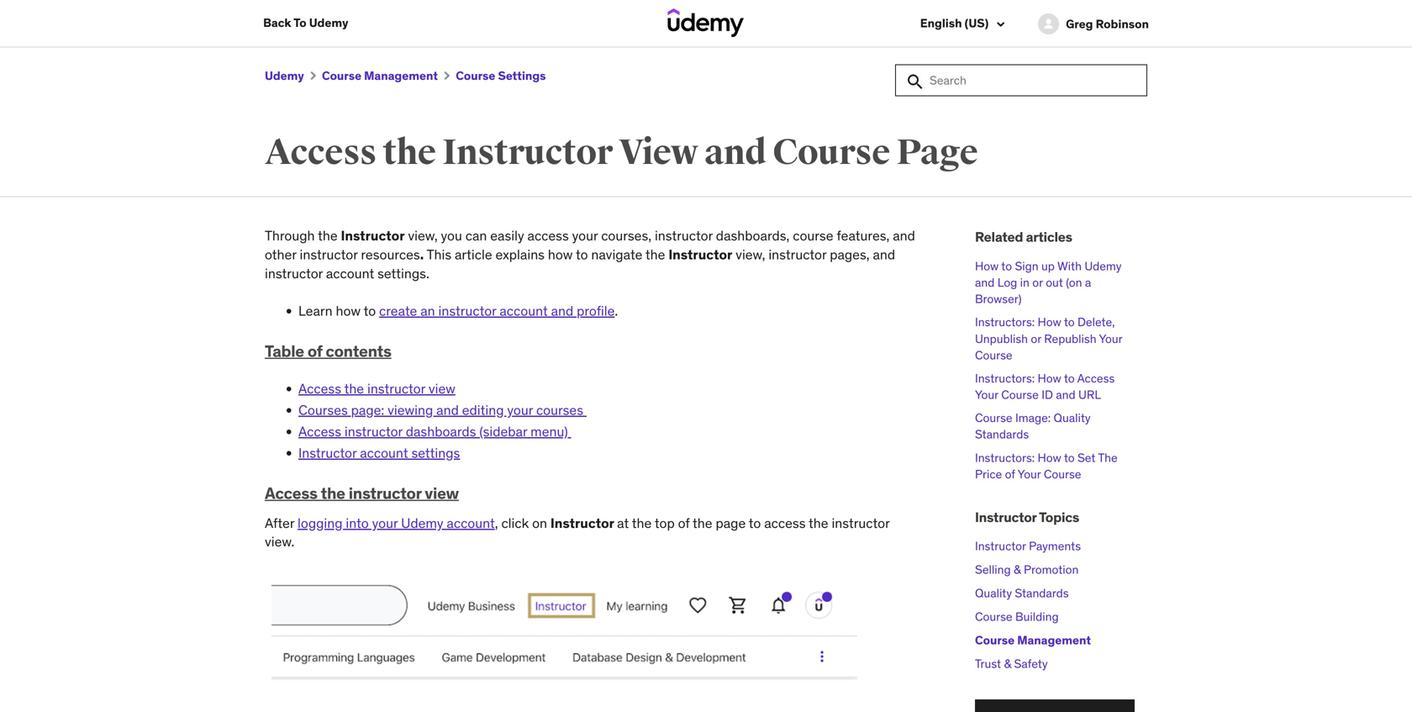 Task type: vqa. For each thing, say whether or not it's contained in the screenshot.
a on the top
yes



Task type: locate. For each thing, give the bounding box(es) containing it.
. down navigate
[[615, 302, 618, 319]]

page:
[[351, 401, 384, 419]]

1 vertical spatial standards
[[1015, 586, 1069, 601]]

0 vertical spatial of
[[308, 341, 322, 361]]

0 vertical spatial quality
[[1054, 410, 1091, 425]]

instructors: how to access your course id and url link
[[975, 371, 1115, 402]]

course settings
[[456, 68, 546, 83]]

how to sign up with udemy and log in or out (on a browser) instructors: how to delete, unpublish or republish your course instructors: how to access your course id and url course image: quality standards instructors: how to set the price of your course
[[975, 258, 1122, 482]]

access right page
[[764, 514, 806, 531]]

0 horizontal spatial quality
[[975, 586, 1012, 601]]

0 vertical spatial access
[[527, 227, 569, 244]]

2 vertical spatial instructors:
[[975, 450, 1035, 465]]

1 horizontal spatial management
[[1017, 633, 1091, 648]]

access
[[265, 131, 376, 175], [1077, 371, 1115, 386], [298, 380, 341, 397], [298, 423, 341, 440], [265, 483, 318, 503]]

1 horizontal spatial your
[[507, 401, 533, 419]]

click
[[501, 514, 529, 531]]

1 horizontal spatial &
[[1014, 562, 1021, 577]]

menu)
[[531, 423, 568, 440]]

of inside how to sign up with udemy and log in or out (on a browser) instructors: how to delete, unpublish or republish your course instructors: how to access your course id and url course image: quality standards instructors: how to set the price of your course
[[1005, 466, 1015, 482]]

udemy link
[[265, 68, 304, 83]]

back to udemy
[[263, 15, 348, 30]]

building
[[1015, 609, 1059, 624]]

1 horizontal spatial view,
[[736, 246, 765, 263]]

quality
[[1054, 410, 1091, 425], [975, 586, 1012, 601]]

0 horizontal spatial view,
[[408, 227, 438, 244]]

udemy inside how to sign up with udemy and log in or out (on a browser) instructors: how to delete, unpublish or republish your course instructors: how to access your course id and url course image: quality standards instructors: how to set the price of your course
[[1085, 258, 1122, 274]]

instructor payments link
[[975, 539, 1081, 554]]

standards down image:
[[975, 427, 1029, 442]]

1 vertical spatial your
[[507, 401, 533, 419]]

article
[[455, 246, 492, 263]]

resources
[[361, 246, 420, 263]]

2 horizontal spatial your
[[572, 227, 598, 244]]

pages,
[[830, 246, 870, 263]]

view, up this in the top left of the page
[[408, 227, 438, 244]]

your right into
[[372, 514, 398, 531]]

create
[[379, 302, 417, 319]]

1 vertical spatial quality
[[975, 586, 1012, 601]]

your inside view, you can easily access your courses, instructor dashboards, course features, and other instructor resources
[[572, 227, 598, 244]]

instructor up selling
[[975, 539, 1026, 554]]

1 vertical spatial view
[[425, 483, 459, 503]]

,
[[495, 514, 498, 531]]

greg robinson image
[[1038, 13, 1059, 34]]

view
[[429, 380, 456, 397], [425, 483, 459, 503]]

view, down dashboards, on the right of page
[[736, 246, 765, 263]]

access the instructor view and course page
[[265, 131, 978, 175]]

view, for instructor
[[736, 246, 765, 263]]

1 vertical spatial &
[[1004, 656, 1011, 671]]

or left 'republish'
[[1031, 331, 1041, 346]]

1 horizontal spatial .
[[615, 302, 618, 319]]

1 vertical spatial view,
[[736, 246, 765, 263]]

your
[[1099, 331, 1122, 346], [975, 387, 999, 402], [1018, 466, 1041, 482]]

the inside access the instructor view courses page: viewing and editing your courses access instructor dashboards (sidebar menu) instructor account settings
[[344, 380, 364, 397]]

payments
[[1029, 539, 1081, 554]]

udemy up a
[[1085, 258, 1122, 274]]

account up access the instructor view
[[360, 444, 408, 462]]

view.
[[265, 533, 294, 550]]

2 vertical spatial of
[[678, 514, 690, 531]]

how right explains
[[548, 246, 573, 263]]

2 vertical spatial your
[[372, 514, 398, 531]]

easily
[[490, 227, 524, 244]]

view inside access the instructor view courses page: viewing and editing your courses access instructor dashboards (sidebar menu) instructor account settings
[[429, 380, 456, 397]]

view, you can easily access your courses, instructor dashboards, course features, and other instructor resources
[[265, 227, 915, 263]]

how up 'republish'
[[1038, 315, 1061, 330]]

0 horizontal spatial your
[[372, 514, 398, 531]]

to left the set
[[1064, 450, 1075, 465]]

and left profile
[[551, 302, 574, 319]]

courses,
[[601, 227, 652, 244]]

your up . this article explains how to navigate the instructor
[[572, 227, 598, 244]]

and
[[704, 131, 766, 175], [893, 227, 915, 244], [873, 246, 895, 263], [975, 275, 995, 290], [551, 302, 574, 319], [1056, 387, 1076, 402], [436, 401, 459, 419]]

2 horizontal spatial of
[[1005, 466, 1015, 482]]

into
[[346, 514, 369, 531]]

explains
[[496, 246, 545, 263]]

and right view
[[704, 131, 766, 175]]

0 horizontal spatial course management link
[[322, 68, 438, 83]]

features,
[[837, 227, 890, 244]]

and down features,
[[873, 246, 895, 263]]

learn how to create an instructor account and profile .
[[298, 302, 621, 319]]

on
[[532, 514, 547, 531]]

sign
[[1015, 258, 1039, 274]]

republish
[[1044, 331, 1097, 346]]

0 horizontal spatial access
[[527, 227, 569, 244]]

of inside at the top of the page to access the instructor view.
[[678, 514, 690, 531]]

browser)
[[975, 291, 1022, 306]]

to right page
[[749, 514, 761, 531]]

or right in
[[1033, 275, 1043, 290]]

0 vertical spatial or
[[1033, 275, 1043, 290]]

profile
[[577, 302, 615, 319]]

delete,
[[1078, 315, 1115, 330]]

view, for you
[[408, 227, 438, 244]]

how
[[975, 258, 999, 274], [1038, 315, 1061, 330], [1038, 371, 1061, 386], [1038, 450, 1061, 465]]

of right top
[[678, 514, 690, 531]]

account down through the instructor
[[326, 265, 374, 282]]

top
[[655, 514, 675, 531]]

0 vertical spatial view,
[[408, 227, 438, 244]]

settings.
[[378, 265, 429, 282]]

(us)
[[965, 16, 989, 31]]

of right price
[[1005, 466, 1015, 482]]

and up dashboards
[[436, 401, 459, 419]]

1 horizontal spatial your
[[1018, 466, 1041, 482]]

your
[[572, 227, 598, 244], [507, 401, 533, 419], [372, 514, 398, 531]]

1 vertical spatial how
[[336, 302, 361, 319]]

standards
[[975, 427, 1029, 442], [1015, 586, 1069, 601]]

access inside view, you can easily access your courses, instructor dashboards, course features, and other instructor resources
[[527, 227, 569, 244]]

None search field
[[895, 64, 1147, 96]]

safety
[[1014, 656, 1048, 671]]

how right learn at top
[[336, 302, 361, 319]]

of right table
[[308, 341, 322, 361]]

0 horizontal spatial how
[[336, 302, 361, 319]]

access for access the instructor view and course page
[[265, 131, 376, 175]]

0 vertical spatial &
[[1014, 562, 1021, 577]]

management
[[364, 68, 438, 83], [1017, 633, 1091, 648]]

create an instructor account and profile link
[[379, 302, 615, 319]]

1 vertical spatial access
[[764, 514, 806, 531]]

quality standards link
[[975, 586, 1069, 601]]

accessing_instructor_view.png image
[[272, 576, 857, 680]]

udemy right to
[[309, 15, 348, 30]]

and right features,
[[893, 227, 915, 244]]

account down explains
[[500, 302, 548, 319]]

standards up building
[[1015, 586, 1069, 601]]

1 vertical spatial course management link
[[975, 633, 1091, 648]]

to up log at the top of the page
[[1001, 258, 1012, 274]]

instructor down settings
[[442, 131, 613, 175]]

quality down the url
[[1054, 410, 1091, 425]]

dashboards,
[[716, 227, 790, 244]]

access up . this article explains how to navigate the instructor
[[527, 227, 569, 244]]

0 vertical spatial course management link
[[322, 68, 438, 83]]

your up course image: quality standards link
[[975, 387, 999, 402]]

standards inside instructor payments selling & promotion quality standards course building course management trust & safety
[[1015, 586, 1069, 601]]

0 vertical spatial management
[[364, 68, 438, 83]]

quality down selling
[[975, 586, 1012, 601]]

access inside at the top of the page to access the instructor view.
[[764, 514, 806, 531]]

1 horizontal spatial of
[[678, 514, 690, 531]]

through
[[265, 227, 315, 244]]

0 vertical spatial instructors:
[[975, 315, 1035, 330]]

instructors: up price
[[975, 450, 1035, 465]]

view, inside the view, instructor pages, and instructor account settings.
[[736, 246, 765, 263]]

0 vertical spatial standards
[[975, 427, 1029, 442]]

your up the (sidebar
[[507, 401, 533, 419]]

to inside at the top of the page to access the instructor view.
[[749, 514, 761, 531]]

the
[[383, 131, 436, 175], [318, 227, 338, 244], [646, 246, 665, 263], [344, 380, 364, 397], [321, 483, 345, 503], [632, 514, 652, 531], [693, 514, 713, 531], [809, 514, 829, 531]]

to left navigate
[[576, 246, 588, 263]]

view, inside view, you can easily access your courses, instructor dashboards, course features, and other instructor resources
[[408, 227, 438, 244]]

2 instructors: from the top
[[975, 371, 1035, 386]]

view up after logging into your udemy account , click on instructor
[[425, 483, 459, 503]]

. left this in the top left of the page
[[420, 246, 424, 263]]

0 horizontal spatial .
[[420, 246, 424, 263]]

to
[[576, 246, 588, 263], [1001, 258, 1012, 274], [364, 302, 376, 319], [1064, 315, 1075, 330], [1064, 371, 1075, 386], [1064, 450, 1075, 465], [749, 514, 761, 531]]

settings
[[411, 444, 460, 462]]

&
[[1014, 562, 1021, 577], [1004, 656, 1011, 671]]

1 horizontal spatial access
[[764, 514, 806, 531]]

0 vertical spatial view
[[429, 380, 456, 397]]

your right price
[[1018, 466, 1041, 482]]

topics
[[1039, 509, 1079, 526]]

view up courses page: viewing and editing your courses link
[[429, 380, 456, 397]]

related articles
[[975, 228, 1072, 246]]

0 horizontal spatial management
[[364, 68, 438, 83]]

1 horizontal spatial quality
[[1054, 410, 1091, 425]]

1 vertical spatial instructors:
[[975, 371, 1035, 386]]

instructor inside access the instructor view courses page: viewing and editing your courses access instructor dashboards (sidebar menu) instructor account settings
[[298, 444, 357, 462]]

set
[[1078, 450, 1096, 465]]

course
[[322, 68, 362, 83], [456, 68, 495, 83], [773, 131, 890, 175], [975, 347, 1013, 363], [1001, 387, 1039, 402], [975, 410, 1013, 425], [1044, 466, 1081, 482], [975, 609, 1013, 624], [975, 633, 1015, 648]]

0 vertical spatial your
[[1099, 331, 1122, 346]]

view,
[[408, 227, 438, 244], [736, 246, 765, 263]]

page
[[896, 131, 978, 175]]

and up 'browser)'
[[975, 275, 995, 290]]

0 vertical spatial your
[[572, 227, 598, 244]]

& up quality standards link
[[1014, 562, 1021, 577]]

your down delete,
[[1099, 331, 1122, 346]]

1 horizontal spatial how
[[548, 246, 573, 263]]

your inside access the instructor view courses page: viewing and editing your courses access instructor dashboards (sidebar menu) instructor account settings
[[507, 401, 533, 419]]

to up 'republish'
[[1064, 315, 1075, 330]]

0 vertical spatial how
[[548, 246, 573, 263]]

1 vertical spatial .
[[615, 302, 618, 319]]

after
[[265, 514, 294, 531]]

and inside view, you can easily access your courses, instructor dashboards, course features, and other instructor resources
[[893, 227, 915, 244]]

instructor down courses
[[298, 444, 357, 462]]

courses
[[298, 401, 348, 419]]

instructor payments selling & promotion quality standards course building course management trust & safety
[[975, 539, 1091, 671]]

1 vertical spatial your
[[975, 387, 999, 402]]

instructors: down unpublish
[[975, 371, 1035, 386]]

& right trust at the right bottom of the page
[[1004, 656, 1011, 671]]

1 vertical spatial or
[[1031, 331, 1041, 346]]

1 vertical spatial management
[[1017, 633, 1091, 648]]

at
[[617, 514, 629, 531]]

logging into your udemy account link
[[298, 514, 495, 531]]

1 vertical spatial of
[[1005, 466, 1015, 482]]

1 horizontal spatial course management link
[[975, 633, 1091, 648]]

instructors: up unpublish
[[975, 315, 1035, 330]]



Task type: describe. For each thing, give the bounding box(es) containing it.
navigate
[[591, 246, 643, 263]]

logging
[[298, 514, 343, 531]]

(sidebar
[[479, 423, 527, 440]]

to down 'republish'
[[1064, 371, 1075, 386]]

instructor inside instructor payments selling & promotion quality standards course building course management trust & safety
[[975, 539, 1026, 554]]

course management
[[322, 68, 438, 83]]

id
[[1042, 387, 1053, 402]]

instructors: how to set the price of your course link
[[975, 450, 1118, 482]]

back
[[263, 15, 291, 30]]

view for access the instructor view
[[425, 483, 459, 503]]

after logging into your udemy account , click on instructor
[[265, 514, 617, 531]]

course settings link
[[456, 68, 546, 83]]

english
[[920, 16, 962, 31]]

course
[[793, 227, 834, 244]]

can
[[465, 227, 487, 244]]

this
[[427, 246, 452, 263]]

udemy down back
[[265, 68, 304, 83]]

up
[[1042, 258, 1055, 274]]

english (us) link
[[920, 15, 1005, 33]]

a
[[1085, 275, 1091, 290]]

contents
[[326, 341, 391, 361]]

promotion
[[1024, 562, 1079, 577]]

articles
[[1026, 228, 1072, 246]]

through the instructor
[[265, 227, 405, 244]]

instructors: how to delete, unpublish or republish your course link
[[975, 315, 1122, 363]]

greg robinson
[[1066, 16, 1149, 31]]

other
[[265, 246, 296, 263]]

greg
[[1066, 16, 1093, 31]]

and inside the view, instructor pages, and instructor account settings.
[[873, 246, 895, 263]]

trust & safety link
[[975, 656, 1048, 671]]

0 vertical spatial .
[[420, 246, 424, 263]]

how to sign up with udemy and log in or out (on a browser) link
[[975, 258, 1122, 306]]

instructor inside at the top of the page to access the instructor view.
[[832, 514, 890, 531]]

quality inside instructor payments selling & promotion quality standards course building course management trust & safety
[[975, 586, 1012, 601]]

selling
[[975, 562, 1011, 577]]

log
[[998, 275, 1017, 290]]

0 horizontal spatial &
[[1004, 656, 1011, 671]]

to left create
[[364, 302, 376, 319]]

instructor up instructor payments "link" in the right of the page
[[975, 509, 1037, 526]]

course image: quality standards link
[[975, 410, 1091, 442]]

access inside how to sign up with udemy and log in or out (on a browser) instructors: how to delete, unpublish or republish your course instructors: how to access your course id and url course image: quality standards instructors: how to set the price of your course
[[1077, 371, 1115, 386]]

in
[[1020, 275, 1030, 290]]

account inside the view, instructor pages, and instructor account settings.
[[326, 265, 374, 282]]

course building link
[[975, 609, 1059, 624]]

with
[[1057, 258, 1082, 274]]

access the instructor view and course page main content
[[0, 47, 1412, 712]]

2 horizontal spatial your
[[1099, 331, 1122, 346]]

editing
[[462, 401, 504, 419]]

image:
[[1015, 410, 1051, 425]]

table
[[265, 341, 304, 361]]

management inside instructor payments selling & promotion quality standards course building course management trust & safety
[[1017, 633, 1091, 648]]

viewing
[[388, 401, 433, 419]]

how up log at the top of the page
[[975, 258, 999, 274]]

dashboards
[[406, 423, 476, 440]]

you
[[441, 227, 462, 244]]

view, instructor pages, and instructor account settings.
[[265, 246, 895, 282]]

1 instructors: from the top
[[975, 315, 1035, 330]]

price
[[975, 466, 1002, 482]]

courses page: viewing and editing your courses link
[[298, 401, 587, 419]]

access the instructor view
[[265, 483, 459, 503]]

settings
[[498, 68, 546, 83]]

access for access the instructor view courses page: viewing and editing your courses access instructor dashboards (sidebar menu) instructor account settings
[[298, 380, 341, 397]]

how down course image: quality standards link
[[1038, 450, 1061, 465]]

quality inside how to sign up with udemy and log in or out (on a browser) instructors: how to delete, unpublish or republish your course instructors: how to access your course id and url course image: quality standards instructors: how to set the price of your course
[[1054, 410, 1091, 425]]

standards inside how to sign up with udemy and log in or out (on a browser) instructors: how to delete, unpublish or republish your course instructors: how to access your course id and url course image: quality standards instructors: how to set the price of your course
[[975, 427, 1029, 442]]

and inside access the instructor view courses page: viewing and editing your courses access instructor dashboards (sidebar menu) instructor account settings
[[436, 401, 459, 419]]

instructor down dashboards, on the right of page
[[669, 246, 732, 263]]

instructor topics
[[975, 509, 1079, 526]]

selling & promotion link
[[975, 562, 1079, 577]]

to
[[294, 15, 307, 30]]

0 horizontal spatial of
[[308, 341, 322, 361]]

access the instructor view courses page: viewing and editing your courses access instructor dashboards (sidebar menu) instructor account settings
[[298, 380, 587, 462]]

account inside access the instructor view courses page: viewing and editing your courses access instructor dashboards (sidebar menu) instructor account settings
[[360, 444, 408, 462]]

and right id on the bottom of the page
[[1056, 387, 1076, 402]]

2 vertical spatial your
[[1018, 466, 1041, 482]]

learn
[[298, 302, 333, 319]]

how up id on the bottom of the page
[[1038, 371, 1061, 386]]

english (us)
[[920, 16, 991, 31]]

0 horizontal spatial your
[[975, 387, 999, 402]]

page
[[716, 514, 746, 531]]

account left click
[[447, 514, 495, 531]]

view for access the instructor view courses page: viewing and editing your courses access instructor dashboards (sidebar menu) instructor account settings
[[429, 380, 456, 397]]

. this article explains how to navigate the instructor
[[420, 246, 732, 263]]

out
[[1046, 275, 1063, 290]]

related
[[975, 228, 1023, 246]]

access for access the instructor view
[[265, 483, 318, 503]]

3 instructors: from the top
[[975, 450, 1035, 465]]

view
[[619, 131, 698, 175]]

(on
[[1066, 275, 1082, 290]]

courses
[[536, 401, 583, 419]]

instructor up resources
[[341, 227, 405, 244]]

back to udemy link
[[263, 0, 348, 46]]

trust
[[975, 656, 1001, 671]]

udemy right into
[[401, 514, 443, 531]]

access instructor dashboards (sidebar menu) link
[[298, 423, 571, 440]]

table of contents
[[265, 341, 391, 361]]

instructor left at
[[551, 514, 614, 531]]

Search search field
[[895, 64, 1147, 96]]

instructor account settings link
[[298, 444, 460, 462]]

url
[[1079, 387, 1101, 402]]

access the instructor view link
[[298, 380, 456, 397]]

an
[[420, 302, 435, 319]]



